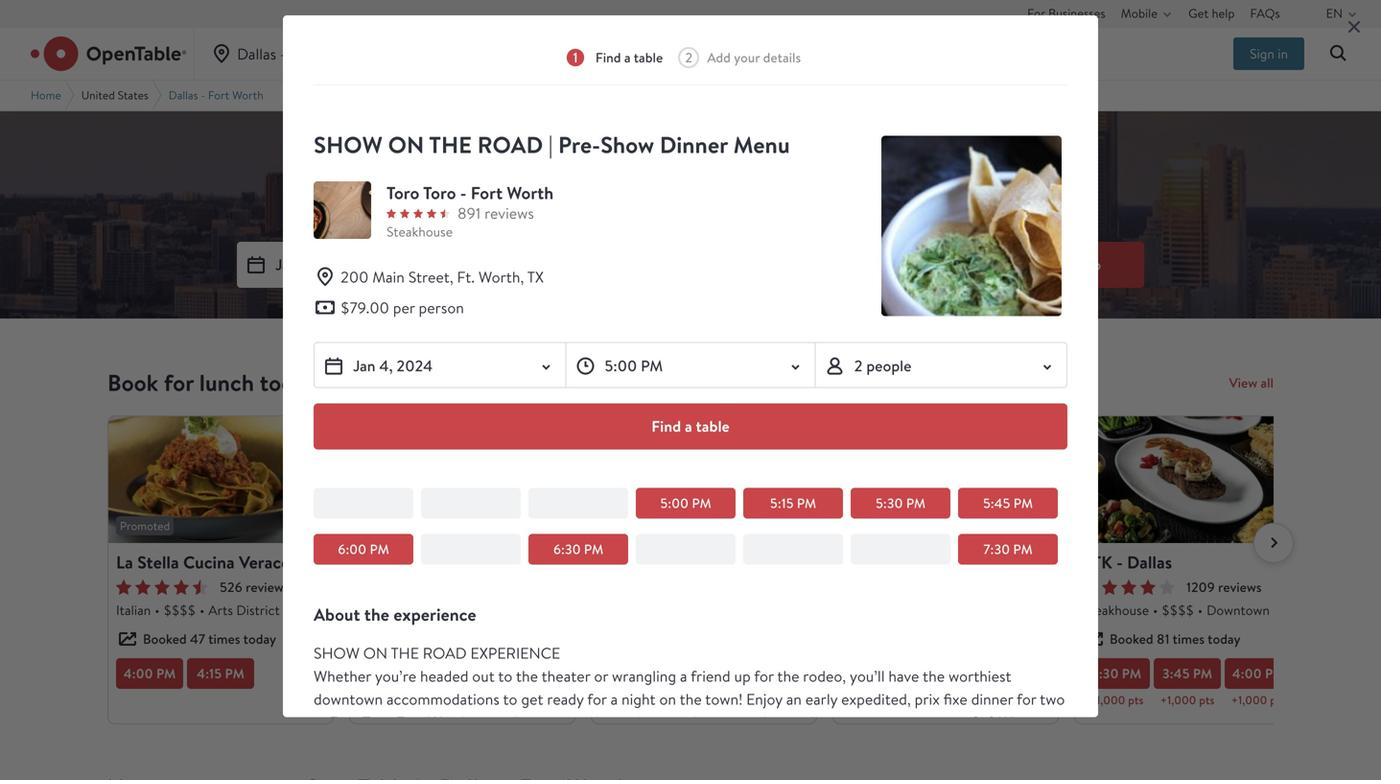 Task type: describe. For each thing, give the bounding box(es) containing it.
pts for 4:00 pm
[[1271, 692, 1286, 708]]

4:00 pm for second 4:00 pm link from right
[[678, 664, 730, 683]]

$$ $$
[[424, 601, 456, 619]]

all
[[1261, 374, 1274, 392]]

today for for
[[260, 367, 316, 399]]

sign in
[[1250, 45, 1289, 62]]

3:45 pm +1,000 pts
[[1161, 664, 1215, 708]]

1209 reviews
[[1187, 578, 1262, 596]]

verace
[[239, 550, 290, 574]]

by
[[508, 550, 525, 574]]

opentable logo image
[[31, 36, 186, 71]]

4:00 for 2nd 4:00 pm link from left
[[507, 664, 537, 683]]

400 gradi
[[600, 550, 678, 574]]

0 horizontal spatial worth
[[232, 87, 264, 103]]

united states
[[81, 87, 149, 103]]

kitchen
[[358, 550, 417, 574]]

4 stars image
[[1083, 580, 1175, 595]]

4:30 pm link
[[841, 658, 909, 689]]

reservation
[[701, 168, 927, 231]]

let's go button
[[1007, 242, 1145, 288]]

a photo of kitchen + kocktails by kevin kelley - dallas restaurant image
[[350, 416, 575, 543]]

promoted for shinsei
[[845, 518, 895, 533]]

+
[[421, 550, 431, 574]]

1 4:00 pm link from the left
[[116, 658, 183, 689]]

dallas inside dallas restaurants make a free reservation
[[582, 149, 656, 173]]

a photo of la stella cucina verace restaurant image
[[108, 416, 333, 543]]

0 horizontal spatial fort
[[208, 87, 230, 103]]

1 vertical spatial worth
[[474, 367, 536, 399]]

sign
[[1250, 45, 1275, 62]]

lunch
[[199, 367, 254, 399]]

$$$$ for cucina
[[164, 601, 196, 619]]

4:00 pm for 1st 4:00 pm link
[[124, 664, 176, 683]]

la stella cucina verace
[[116, 550, 290, 574]]

view all
[[1229, 374, 1274, 392]]

kevin
[[529, 550, 571, 574]]

for businesses
[[1028, 5, 1106, 22]]

4:00 pm +1,000 pts
[[1232, 664, 1286, 708]]

3:45 for 3rd 3:45 pm link from the right
[[437, 664, 465, 683]]

downtown for $$$$
[[1207, 601, 1270, 619]]

arts district
[[208, 601, 280, 619]]

view all link
[[1229, 373, 1274, 392]]

booked 81 times today
[[1110, 630, 1241, 648]]

4:15 pm
[[197, 664, 245, 683]]

1 $$ from the left
[[424, 601, 440, 619]]

pts for 3:45 pm
[[1200, 692, 1215, 708]]

district
[[236, 601, 280, 619]]

shinsei
[[841, 550, 895, 574]]

stella
[[137, 550, 179, 574]]

1 3:45 pm link from the left
[[429, 658, 496, 689]]

pts for 3:30 pm
[[1129, 692, 1144, 708]]

kitchen + kocktails by kevin kelley - dallas
[[358, 550, 680, 574]]

make
[[455, 168, 563, 231]]

4:45
[[920, 664, 949, 683]]

let's go
[[1050, 254, 1102, 275]]

dallas - fort worth link
[[169, 87, 264, 103]]

4:15 pm link
[[187, 658, 254, 689]]

stk - dallas
[[1083, 550, 1173, 574]]

booked 148 times today
[[385, 630, 524, 648]]

times for stk - dallas
[[1173, 630, 1205, 648]]

a photo of stk - dallas restaurant image
[[1076, 416, 1300, 543]]

47
[[190, 630, 205, 648]]

booked 47 times today
[[143, 630, 276, 648]]

4:30 pm
[[849, 664, 901, 683]]

reviews for stk - dallas
[[1219, 578, 1262, 596]]

italian
[[116, 601, 151, 619]]

$$$$ for dallas
[[1162, 601, 1194, 619]]

pm inside 4:00 pm +1,000 pts
[[1266, 664, 1285, 683]]

3 3:45 pm link from the left
[[1154, 658, 1221, 689]]

3:30 for 3:30 pm +1,000 pts
[[1092, 664, 1119, 683]]

faqs
[[1251, 5, 1281, 22]]

search icon image
[[1328, 42, 1351, 65]]

a photo of shinsei restaurant restaurant image
[[834, 416, 1058, 543]]

home link
[[31, 87, 61, 103]]

4:00 for second 4:00 pm link from right
[[678, 664, 708, 683]]

cucina
[[183, 550, 235, 574]]

faqs button
[[1251, 0, 1281, 27]]

4:45 pm link
[[912, 658, 980, 689]]

7:00 pm
[[440, 254, 498, 275]]

4:15
[[197, 664, 222, 683]]

4 4:00 pm link from the left
[[1225, 658, 1292, 689]]

stk
[[1083, 550, 1113, 574]]

526
[[220, 578, 243, 596]]

for
[[164, 367, 194, 399]]

en button
[[1327, 0, 1364, 27]]

businesses
[[1049, 5, 1106, 22]]

times for la stella cucina verace
[[208, 630, 240, 648]]

kelley
[[575, 550, 620, 574]]

dallas restaurants make a free reservation
[[455, 149, 927, 231]]



Task type: vqa. For each thing, say whether or not it's contained in the screenshot.
option
no



Task type: locate. For each thing, give the bounding box(es) containing it.
1 booked from the left
[[143, 630, 187, 648]]

+1,000 inside 3:30 pm +1,000 pts
[[1090, 692, 1126, 708]]

dallas - fort worth
[[169, 87, 264, 103]]

+1,000 for 3:45
[[1161, 692, 1197, 708]]

3:45 pm
[[437, 664, 488, 683], [608, 664, 658, 683]]

4:45 pm
[[920, 664, 972, 683]]

sign in button
[[1234, 37, 1305, 70]]

0 horizontal spatial 3:45 pm link
[[429, 658, 496, 689]]

let's
[[1050, 254, 1081, 275]]

+1,000 inside 4:00 pm +1,000 pts
[[1232, 692, 1268, 708]]

$$
[[424, 601, 440, 619], [440, 601, 456, 619]]

pts inside the 3:45 pm +1,000 pts
[[1200, 692, 1215, 708]]

downtown
[[469, 601, 532, 619], [1207, 601, 1270, 619]]

3:30 down 'southern'
[[366, 664, 394, 683]]

pm inside 3:30 pm +1,000 pts
[[1122, 664, 1142, 683]]

3 +1,000 from the left
[[1232, 692, 1268, 708]]

3 times from the left
[[1173, 630, 1205, 648]]

1 $$$$ from the left
[[164, 601, 196, 619]]

la
[[116, 550, 133, 574]]

0 horizontal spatial reviews
[[246, 578, 289, 596]]

today right 148 at the bottom left
[[491, 630, 524, 648]]

1 horizontal spatial 3:45
[[608, 664, 636, 683]]

reviews up district
[[246, 578, 289, 596]]

dallas
[[169, 87, 198, 103], [582, 149, 656, 173], [346, 367, 406, 399], [635, 550, 680, 574], [1128, 550, 1173, 574]]

pts left the 3:45 pm +1,000 pts
[[1129, 692, 1144, 708]]

today right lunch
[[260, 367, 316, 399]]

0 horizontal spatial 3:30 pm link
[[358, 658, 425, 689]]

times right 47
[[208, 630, 240, 648]]

2 3:30 pm link from the left
[[1083, 658, 1150, 689]]

3 pts from the left
[[1271, 692, 1286, 708]]

promoted for la
[[120, 518, 170, 533]]

0 horizontal spatial 3:30
[[366, 664, 394, 683]]

a
[[574, 168, 597, 231]]

book for lunch today in dallas - fort worth
[[107, 367, 536, 399]]

1 horizontal spatial 3:30
[[1092, 664, 1119, 683]]

reviews
[[246, 578, 289, 596], [1219, 578, 1262, 596]]

view
[[1229, 374, 1258, 392]]

4.5 stars image
[[116, 580, 208, 595]]

+1,000 left the 3:45 pm +1,000 pts
[[1090, 692, 1126, 708]]

3:30 down steakhouse
[[1092, 664, 1119, 683]]

2 downtown from the left
[[1207, 601, 1270, 619]]

free
[[608, 168, 690, 231]]

pts left 4:00 pm +1,000 pts
[[1200, 692, 1215, 708]]

navigation
[[194, 28, 462, 80]]

gradi
[[637, 550, 678, 574]]

0 horizontal spatial downtown
[[469, 601, 532, 619]]

today down district
[[243, 630, 276, 648]]

0 horizontal spatial 3:45 pm
[[437, 664, 488, 683]]

restaurant
[[899, 550, 981, 574]]

3 3:45 from the left
[[1163, 664, 1190, 683]]

4:00 pm
[[124, 664, 176, 683], [507, 664, 560, 683], [678, 664, 730, 683]]

get help button
[[1189, 0, 1235, 27]]

526 reviews
[[220, 578, 289, 596]]

downtown down 1209 reviews in the right bottom of the page
[[1207, 601, 1270, 619]]

0 horizontal spatial in
[[322, 367, 340, 399]]

400
[[600, 550, 633, 574]]

4:00 pm for 2nd 4:00 pm link from left
[[507, 664, 560, 683]]

promoted up 400 gradi
[[604, 518, 654, 533]]

81
[[1157, 630, 1170, 648]]

+1,000 for 4:00
[[1232, 692, 1268, 708]]

3:30 pm
[[366, 664, 417, 683]]

1 4:00 from the left
[[124, 664, 153, 683]]

home
[[31, 87, 61, 103]]

1 4:00 pm from the left
[[124, 664, 176, 683]]

1 horizontal spatial promoted
[[604, 518, 654, 533]]

promoted up stella
[[120, 518, 170, 533]]

3 4:00 pm from the left
[[678, 664, 730, 683]]

$$$$
[[164, 601, 196, 619], [1162, 601, 1194, 619]]

promoted for 400
[[604, 518, 654, 533]]

mobile
[[1121, 5, 1158, 22]]

mobile button
[[1121, 0, 1179, 27]]

2 horizontal spatial promoted
[[845, 518, 895, 533]]

2 $$$$ from the left
[[1162, 601, 1194, 619]]

1 3:30 from the left
[[366, 664, 394, 683]]

2 horizontal spatial booked
[[1110, 630, 1154, 648]]

0 horizontal spatial 4:00 pm
[[124, 664, 176, 683]]

1 3:45 from the left
[[437, 664, 465, 683]]

1 pts from the left
[[1129, 692, 1144, 708]]

1 horizontal spatial 3:30 pm link
[[1083, 658, 1150, 689]]

1 reviews from the left
[[246, 578, 289, 596]]

restaurants
[[662, 149, 800, 173]]

3:30 pm +1,000 pts
[[1090, 664, 1144, 708]]

4:00
[[124, 664, 153, 683], [507, 664, 537, 683], [678, 664, 708, 683], [1233, 664, 1262, 683]]

2 4:00 pm from the left
[[507, 664, 560, 683]]

states
[[118, 87, 149, 103]]

1 horizontal spatial reviews
[[1219, 578, 1262, 596]]

2 3:45 pm link from the left
[[600, 658, 667, 689]]

0 horizontal spatial $$$$
[[164, 601, 196, 619]]

en
[[1327, 5, 1343, 22]]

$$$$ up booked 81 times today
[[1162, 601, 1194, 619]]

3:30 pm link down steakhouse
[[1083, 658, 1150, 689]]

4 4:00 from the left
[[1233, 664, 1262, 683]]

3 booked from the left
[[1110, 630, 1154, 648]]

booking modal element
[[0, 0, 1382, 733]]

for
[[1028, 5, 1046, 22]]

0 horizontal spatial times
[[208, 630, 240, 648]]

2 promoted from the left
[[604, 518, 654, 533]]

1 horizontal spatial $$$$
[[1162, 601, 1194, 619]]

2 $$ from the left
[[440, 601, 456, 619]]

2 horizontal spatial 4:00 pm
[[678, 664, 730, 683]]

1 +1,000 from the left
[[1090, 692, 1126, 708]]

3:30 pm link for 3rd 3:45 pm link from the right
[[358, 658, 425, 689]]

2 booked from the left
[[385, 630, 429, 648]]

3:30 for 3:30 pm
[[366, 664, 394, 683]]

0 horizontal spatial pts
[[1129, 692, 1144, 708]]

1 horizontal spatial +1,000
[[1161, 692, 1197, 708]]

2 3:45 pm from the left
[[608, 664, 658, 683]]

2 4:00 from the left
[[507, 664, 537, 683]]

downtown for $$
[[469, 601, 532, 619]]

get
[[1189, 5, 1209, 22]]

3 promoted from the left
[[845, 518, 895, 533]]

1 downtown from the left
[[469, 601, 532, 619]]

1 3:30 pm link from the left
[[358, 658, 425, 689]]

2 +1,000 from the left
[[1161, 692, 1197, 708]]

3:45 inside the 3:45 pm +1,000 pts
[[1163, 664, 1190, 683]]

times right 81
[[1173, 630, 1205, 648]]

1 horizontal spatial downtown
[[1207, 601, 1270, 619]]

3:30 pm link down 'southern'
[[358, 658, 425, 689]]

3 4:00 pm link from the left
[[671, 658, 738, 689]]

1 horizontal spatial 3:45 pm link
[[600, 658, 667, 689]]

2 times from the left
[[456, 630, 488, 648]]

pm
[[476, 254, 498, 275], [156, 664, 176, 683], [225, 664, 245, 683], [397, 664, 417, 683], [468, 664, 488, 683], [540, 664, 560, 683], [639, 664, 658, 683], [711, 664, 730, 683], [881, 664, 901, 683], [952, 664, 972, 683], [1122, 664, 1142, 683], [1193, 664, 1213, 683], [1266, 664, 1285, 683]]

today for 148
[[491, 630, 524, 648]]

3:30 inside 3:30 pm +1,000 pts
[[1092, 664, 1119, 683]]

promoted
[[120, 518, 170, 533], [604, 518, 654, 533], [845, 518, 895, 533]]

go
[[1085, 254, 1102, 275]]

pts right the 3:45 pm +1,000 pts
[[1271, 692, 1286, 708]]

promoted up shinsei
[[845, 518, 895, 533]]

+1,000 right the 3:45 pm +1,000 pts
[[1232, 692, 1268, 708]]

1 3:45 pm from the left
[[437, 664, 488, 683]]

148
[[432, 630, 453, 648]]

2 reviews from the left
[[1219, 578, 1262, 596]]

4:00 inside 4:00 pm +1,000 pts
[[1233, 664, 1262, 683]]

times right 148 at the bottom left
[[456, 630, 488, 648]]

united
[[81, 87, 115, 103]]

1 vertical spatial fort
[[425, 367, 468, 399]]

2 horizontal spatial times
[[1173, 630, 1205, 648]]

kocktails
[[435, 550, 503, 574]]

1 horizontal spatial worth
[[474, 367, 536, 399]]

reviews right 1209
[[1219, 578, 1262, 596]]

in inside button
[[1278, 45, 1289, 62]]

reviews for la stella cucina verace
[[246, 578, 289, 596]]

0 horizontal spatial promoted
[[120, 518, 170, 533]]

shinsei restaurant
[[841, 550, 981, 574]]

booked left 148 at the bottom left
[[385, 630, 429, 648]]

pts
[[1129, 692, 1144, 708], [1200, 692, 1215, 708], [1271, 692, 1286, 708]]

1 promoted from the left
[[120, 518, 170, 533]]

1209
[[1187, 578, 1216, 596]]

3:45
[[437, 664, 465, 683], [608, 664, 636, 683], [1163, 664, 1190, 683]]

arts
[[208, 601, 233, 619]]

pts inside 4:00 pm +1,000 pts
[[1271, 692, 1286, 708]]

book
[[107, 367, 158, 399]]

+1,000 inside the 3:45 pm +1,000 pts
[[1161, 692, 1197, 708]]

3:30 pm link for third 3:45 pm link from left
[[1083, 658, 1150, 689]]

today down 1209 reviews in the right bottom of the page
[[1208, 630, 1241, 648]]

booked for la
[[143, 630, 187, 648]]

1 vertical spatial in
[[322, 367, 340, 399]]

1 times from the left
[[208, 630, 240, 648]]

booked left 81
[[1110, 630, 1154, 648]]

pts inside 3:30 pm +1,000 pts
[[1129, 692, 1144, 708]]

1 horizontal spatial pts
[[1200, 692, 1215, 708]]

1 horizontal spatial fort
[[425, 367, 468, 399]]

7:00
[[440, 254, 472, 275]]

booked for stk
[[1110, 630, 1154, 648]]

0 vertical spatial worth
[[232, 87, 264, 103]]

2 horizontal spatial +1,000
[[1232, 692, 1268, 708]]

2 horizontal spatial 3:45
[[1163, 664, 1190, 683]]

3:45 for second 3:45 pm link from the right
[[608, 664, 636, 683]]

pm inside the 3:45 pm +1,000 pts
[[1193, 664, 1213, 683]]

1 horizontal spatial in
[[1278, 45, 1289, 62]]

for businesses button
[[1028, 0, 1106, 27]]

steakhouse
[[1083, 601, 1150, 619]]

booked
[[143, 630, 187, 648], [385, 630, 429, 648], [1110, 630, 1154, 648]]

4:00 pm link
[[116, 658, 183, 689], [500, 658, 567, 689], [671, 658, 738, 689], [1225, 658, 1292, 689]]

1 horizontal spatial 4:00 pm
[[507, 664, 560, 683]]

southern
[[358, 601, 411, 619]]

4:30
[[849, 664, 878, 683]]

3:30 pm link
[[358, 658, 425, 689], [1083, 658, 1150, 689]]

today
[[260, 367, 316, 399], [243, 630, 276, 648], [491, 630, 524, 648], [1208, 630, 1241, 648]]

2 horizontal spatial pts
[[1271, 692, 1286, 708]]

3 4:00 from the left
[[678, 664, 708, 683]]

2 pts from the left
[[1200, 692, 1215, 708]]

0 horizontal spatial booked
[[143, 630, 187, 648]]

1 horizontal spatial times
[[456, 630, 488, 648]]

+1,000 down booked 81 times today
[[1161, 692, 1197, 708]]

2 4:00 pm link from the left
[[500, 658, 567, 689]]

3:30
[[366, 664, 394, 683], [1092, 664, 1119, 683]]

help
[[1212, 5, 1235, 22]]

downtown down the by
[[469, 601, 532, 619]]

2 3:30 from the left
[[1092, 664, 1119, 683]]

2 3:45 from the left
[[608, 664, 636, 683]]

2 horizontal spatial 3:45 pm link
[[1154, 658, 1221, 689]]

3:45 pm link
[[429, 658, 496, 689], [600, 658, 667, 689], [1154, 658, 1221, 689]]

today for 81
[[1208, 630, 1241, 648]]

booked left 47
[[143, 630, 187, 648]]

0 vertical spatial in
[[1278, 45, 1289, 62]]

get help
[[1189, 5, 1235, 22]]

0 horizontal spatial 3:45
[[437, 664, 465, 683]]

1 horizontal spatial 3:45 pm
[[608, 664, 658, 683]]

$$$$ down 4.5 stars image
[[164, 601, 196, 619]]

0 vertical spatial fort
[[208, 87, 230, 103]]

+1,000 for 3:30
[[1090, 692, 1126, 708]]

today for 47
[[243, 630, 276, 648]]

1 horizontal spatial booked
[[385, 630, 429, 648]]

4:00 for 1st 4:00 pm link
[[124, 664, 153, 683]]

0 horizontal spatial +1,000
[[1090, 692, 1126, 708]]

a photo of 400 gradi restaurant image
[[592, 416, 817, 543]]



